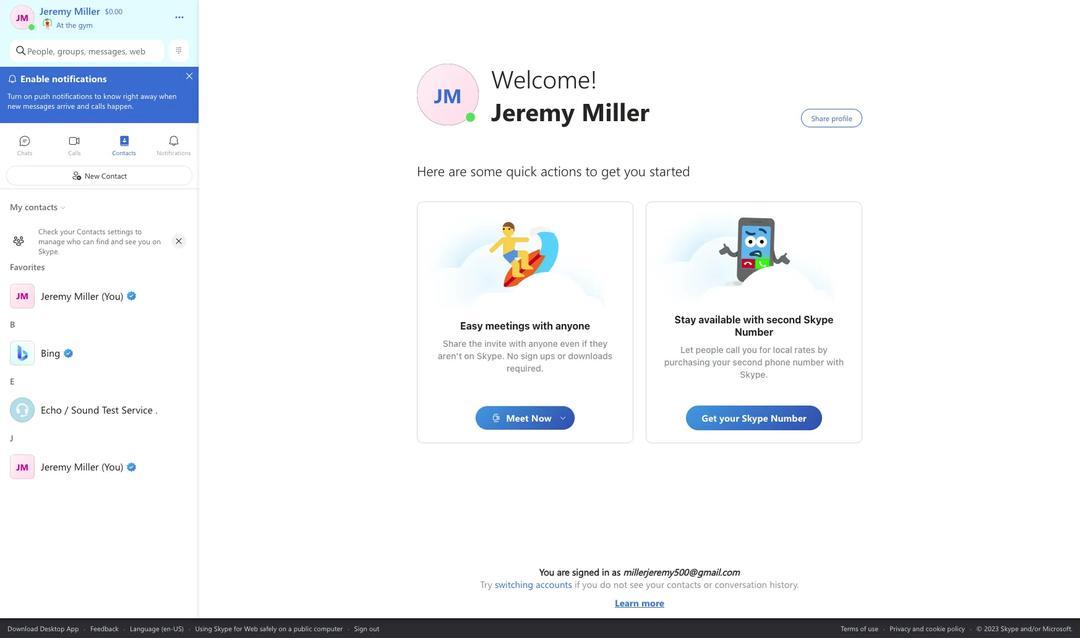 Task type: describe. For each thing, give the bounding box(es) containing it.
people,
[[27, 45, 55, 57]]

language (en-us) link
[[130, 624, 184, 633]]

people, groups, messages, web
[[27, 45, 146, 57]]

your inside "try switching accounts if you do not see your contacts or conversation history. learn more"
[[646, 579, 665, 591]]

download
[[7, 624, 38, 633]]

or inside "try switching accounts if you do not see your contacts or conversation history. learn more"
[[704, 579, 713, 591]]

by
[[818, 345, 828, 355]]

phone
[[765, 357, 791, 368]]

are
[[557, 566, 570, 579]]

skype. inside share the invite with anyone even if they aren't on skype. no sign ups or downloads required.
[[477, 351, 505, 361]]

jeremy miller (you) for j 'group'
[[41, 460, 123, 473]]

miller for j 'group'
[[74, 460, 99, 473]]

easy meetings with anyone
[[460, 321, 590, 332]]

groups,
[[57, 45, 86, 57]]

b group
[[0, 315, 199, 372]]

aren't
[[438, 351, 462, 361]]

and
[[913, 624, 924, 633]]

you inside the let people call you for local rates by purchasing your second phone number with skype.
[[742, 345, 757, 355]]

local
[[773, 345, 793, 355]]

use
[[868, 624, 879, 633]]

contacts
[[667, 579, 701, 591]]

share
[[443, 339, 467, 349]]

do
[[600, 579, 611, 591]]

signed
[[572, 566, 600, 579]]

stay available with second skype number
[[675, 314, 836, 338]]

ups
[[540, 351, 555, 361]]

jeremy miller (you) for favorites group
[[41, 289, 123, 302]]

your inside the let people call you for local rates by purchasing your second phone number with skype.
[[712, 357, 731, 368]]

skype inside 'stay available with second skype number'
[[804, 314, 834, 326]]

policy
[[948, 624, 965, 633]]

app
[[66, 624, 79, 633]]

if inside share the invite with anyone even if they aren't on skype. no sign ups or downloads required.
[[582, 339, 588, 349]]

easy
[[460, 321, 483, 332]]

with inside 'stay available with second skype number'
[[743, 314, 764, 326]]

public
[[294, 624, 312, 633]]

messages,
[[88, 45, 127, 57]]

e group
[[0, 372, 199, 429]]

j group
[[0, 429, 199, 485]]

switching accounts link
[[495, 579, 572, 591]]

using skype for web safely on a public computer link
[[195, 624, 343, 633]]

out
[[369, 624, 379, 633]]

1 vertical spatial skype
[[214, 624, 232, 633]]

share the invite with anyone even if they aren't on skype. no sign ups or downloads required.
[[438, 339, 615, 374]]

sign out link
[[354, 624, 379, 633]]

test
[[102, 403, 119, 416]]

sign
[[354, 624, 367, 633]]

cookie
[[926, 624, 946, 633]]

at the gym
[[54, 20, 93, 30]]

for inside the let people call you for local rates by purchasing your second phone number with skype.
[[760, 345, 771, 355]]

try
[[480, 579, 492, 591]]

conversation
[[715, 579, 767, 591]]

0 horizontal spatial on
[[279, 624, 287, 633]]

no
[[507, 351, 519, 361]]

see
[[630, 579, 644, 591]]

privacy and cookie policy
[[890, 624, 965, 633]]

if inside "try switching accounts if you do not see your contacts or conversation history. learn more"
[[575, 579, 580, 591]]

available
[[699, 314, 741, 326]]

web
[[244, 624, 258, 633]]

jeremy for favorites group
[[41, 289, 71, 302]]

people
[[696, 345, 724, 355]]

a
[[288, 624, 292, 633]]

call
[[726, 345, 740, 355]]

second inside the let people call you for local rates by purchasing your second phone number with skype.
[[733, 357, 763, 368]]

privacy and cookie policy link
[[890, 624, 965, 633]]

stay
[[675, 314, 696, 326]]

required.
[[507, 363, 544, 374]]

as
[[612, 566, 621, 579]]

you are signed in as
[[540, 566, 623, 579]]

.
[[155, 403, 158, 416]]

the for invite
[[469, 339, 482, 349]]

number
[[735, 327, 774, 338]]

sound
[[71, 403, 99, 416]]

mansurfer
[[488, 221, 533, 234]]

in
[[602, 566, 610, 579]]

sign
[[521, 351, 538, 361]]

gym
[[78, 20, 93, 30]]

(en-
[[161, 624, 173, 633]]

computer
[[314, 624, 343, 633]]

whosthis
[[717, 215, 756, 228]]

you
[[540, 566, 555, 579]]

service
[[122, 403, 153, 416]]

privacy
[[890, 624, 911, 633]]

feedback
[[90, 624, 119, 633]]

the for gym
[[66, 20, 76, 30]]



Task type: locate. For each thing, give the bounding box(es) containing it.
2 (you) from the top
[[101, 460, 123, 473]]

jeremy for j 'group'
[[41, 460, 71, 473]]

number
[[793, 357, 825, 368]]

second up local
[[767, 314, 802, 326]]

if right "are"
[[575, 579, 580, 591]]

skype. down phone
[[740, 369, 768, 380]]

on left the a
[[279, 624, 287, 633]]

0 vertical spatial skype.
[[477, 351, 505, 361]]

(you)
[[101, 289, 123, 302], [101, 460, 123, 473]]

jeremy inside favorites group
[[41, 289, 71, 302]]

the down easy at the bottom left of page
[[469, 339, 482, 349]]

skype right using
[[214, 624, 232, 633]]

0 horizontal spatial if
[[575, 579, 580, 591]]

you inside "try switching accounts if you do not see your contacts or conversation history. learn more"
[[583, 579, 598, 591]]

1 jeremy miller (you) from the top
[[41, 289, 123, 302]]

with inside share the invite with anyone even if they aren't on skype. no sign ups or downloads required.
[[509, 339, 526, 349]]

0 vertical spatial anyone
[[556, 321, 590, 332]]

/
[[65, 403, 68, 416]]

1 vertical spatial skype.
[[740, 369, 768, 380]]

0 horizontal spatial your
[[646, 579, 665, 591]]

of
[[861, 624, 867, 633]]

1 vertical spatial jeremy miller (you)
[[41, 460, 123, 473]]

1 horizontal spatial your
[[712, 357, 731, 368]]

even
[[560, 339, 580, 349]]

not
[[614, 579, 628, 591]]

your right see
[[646, 579, 665, 591]]

try switching accounts if you do not see your contacts or conversation history. learn more
[[480, 579, 799, 610]]

1 vertical spatial jeremy
[[41, 460, 71, 473]]

with up ups
[[532, 321, 553, 332]]

you right call
[[742, 345, 757, 355]]

1 vertical spatial second
[[733, 357, 763, 368]]

language (en-us)
[[130, 624, 184, 633]]

for left the web
[[234, 624, 242, 633]]

0 vertical spatial skype
[[804, 314, 834, 326]]

purchasing
[[665, 357, 710, 368]]

web
[[130, 45, 146, 57]]

language
[[130, 624, 159, 633]]

1 (you) from the top
[[101, 289, 123, 302]]

1 vertical spatial miller
[[74, 460, 99, 473]]

on down share
[[464, 351, 475, 361]]

you
[[742, 345, 757, 355], [583, 579, 598, 591]]

jeremy miller (you) inside j 'group'
[[41, 460, 123, 473]]

your down call
[[712, 357, 731, 368]]

for left local
[[760, 345, 771, 355]]

1 horizontal spatial the
[[469, 339, 482, 349]]

they
[[590, 339, 608, 349]]

echo / sound test service .
[[41, 403, 158, 416]]

people, groups, messages, web button
[[10, 40, 164, 62]]

or right contacts
[[704, 579, 713, 591]]

0 vertical spatial on
[[464, 351, 475, 361]]

1 horizontal spatial skype.
[[740, 369, 768, 380]]

1 vertical spatial on
[[279, 624, 287, 633]]

favorites group
[[0, 257, 199, 315]]

with up no on the left bottom of the page
[[509, 339, 526, 349]]

miller down sound
[[74, 460, 99, 473]]

with down "by"
[[827, 357, 844, 368]]

terms
[[841, 624, 859, 633]]

download desktop app
[[7, 624, 79, 633]]

at
[[56, 20, 64, 30]]

downloads
[[568, 351, 613, 361]]

0 horizontal spatial skype.
[[477, 351, 505, 361]]

your
[[712, 357, 731, 368], [646, 579, 665, 591]]

(you) inside favorites group
[[101, 289, 123, 302]]

skype.
[[477, 351, 505, 361], [740, 369, 768, 380]]

bing
[[41, 347, 60, 360]]

using skype for web safely on a public computer
[[195, 624, 343, 633]]

with
[[743, 314, 764, 326], [532, 321, 553, 332], [509, 339, 526, 349], [827, 357, 844, 368]]

1 vertical spatial the
[[469, 339, 482, 349]]

terms of use
[[841, 624, 879, 633]]

history.
[[770, 579, 799, 591]]

1 vertical spatial anyone
[[529, 339, 558, 349]]

1 horizontal spatial skype
[[804, 314, 834, 326]]

learn
[[615, 597, 639, 610]]

meetings
[[485, 321, 530, 332]]

0 vertical spatial for
[[760, 345, 771, 355]]

0 vertical spatial second
[[767, 314, 802, 326]]

(you) for j 'group'
[[101, 460, 123, 473]]

echo
[[41, 403, 62, 416]]

0 vertical spatial miller
[[74, 289, 99, 302]]

0 horizontal spatial second
[[733, 357, 763, 368]]

miller
[[74, 289, 99, 302], [74, 460, 99, 473]]

(you) up b "group"
[[101, 289, 123, 302]]

skype. inside the let people call you for local rates by purchasing your second phone number with skype.
[[740, 369, 768, 380]]

jeremy miller (you)
[[41, 289, 123, 302], [41, 460, 123, 473]]

jeremy miller (you) up b "group"
[[41, 289, 123, 302]]

learn more link
[[480, 591, 799, 610]]

anyone inside share the invite with anyone even if they aren't on skype. no sign ups or downloads required.
[[529, 339, 558, 349]]

invite
[[485, 339, 507, 349]]

if up downloads
[[582, 339, 588, 349]]

with up number
[[743, 314, 764, 326]]

download desktop app link
[[7, 624, 79, 633]]

the inside share the invite with anyone even if they aren't on skype. no sign ups or downloads required.
[[469, 339, 482, 349]]

1 horizontal spatial on
[[464, 351, 475, 361]]

(you) for favorites group
[[101, 289, 123, 302]]

miller inside favorites group
[[74, 289, 99, 302]]

2 miller from the top
[[74, 460, 99, 473]]

safely
[[260, 624, 277, 633]]

tab list
[[0, 130, 199, 164]]

feedback link
[[90, 624, 119, 633]]

us)
[[173, 624, 184, 633]]

the inside button
[[66, 20, 76, 30]]

using
[[195, 624, 212, 633]]

1 vertical spatial for
[[234, 624, 242, 633]]

2 jeremy from the top
[[41, 460, 71, 473]]

at the gym button
[[40, 17, 162, 30]]

you left do
[[583, 579, 598, 591]]

anyone
[[556, 321, 590, 332], [529, 339, 558, 349]]

rates
[[795, 345, 816, 355]]

1 horizontal spatial you
[[742, 345, 757, 355]]

0 horizontal spatial skype
[[214, 624, 232, 633]]

the
[[66, 20, 76, 30], [469, 339, 482, 349]]

sign out
[[354, 624, 379, 633]]

0 horizontal spatial or
[[558, 351, 566, 361]]

1 vertical spatial or
[[704, 579, 713, 591]]

with inside the let people call you for local rates by purchasing your second phone number with skype.
[[827, 357, 844, 368]]

for
[[760, 345, 771, 355], [234, 624, 242, 633]]

0 vertical spatial or
[[558, 351, 566, 361]]

skype. down invite
[[477, 351, 505, 361]]

second inside 'stay available with second skype number'
[[767, 314, 802, 326]]

skype up "by"
[[804, 314, 834, 326]]

or right ups
[[558, 351, 566, 361]]

if
[[582, 339, 588, 349], [575, 579, 580, 591]]

0 horizontal spatial you
[[583, 579, 598, 591]]

skype
[[804, 314, 834, 326], [214, 624, 232, 633]]

(you) inside j 'group'
[[101, 460, 123, 473]]

2 jeremy miller (you) from the top
[[41, 460, 123, 473]]

the right at
[[66, 20, 76, 30]]

on inside share the invite with anyone even if they aren't on skype. no sign ups or downloads required.
[[464, 351, 475, 361]]

0 vertical spatial your
[[712, 357, 731, 368]]

accounts
[[536, 579, 572, 591]]

miller up b "group"
[[74, 289, 99, 302]]

miller inside j 'group'
[[74, 460, 99, 473]]

0 vertical spatial jeremy
[[41, 289, 71, 302]]

1 jeremy from the top
[[41, 289, 71, 302]]

0 vertical spatial if
[[582, 339, 588, 349]]

1 horizontal spatial if
[[582, 339, 588, 349]]

1 miller from the top
[[74, 289, 99, 302]]

jeremy miller (you) inside favorites group
[[41, 289, 123, 302]]

1 vertical spatial if
[[575, 579, 580, 591]]

let
[[681, 345, 694, 355]]

terms of use link
[[841, 624, 879, 633]]

desktop
[[40, 624, 65, 633]]

jeremy down echo
[[41, 460, 71, 473]]

(you) down test
[[101, 460, 123, 473]]

second down call
[[733, 357, 763, 368]]

0 vertical spatial jeremy miller (you)
[[41, 289, 123, 302]]

0 vertical spatial you
[[742, 345, 757, 355]]

second
[[767, 314, 802, 326], [733, 357, 763, 368]]

let people call you for local rates by purchasing your second phone number with skype.
[[665, 345, 846, 380]]

jeremy
[[41, 289, 71, 302], [41, 460, 71, 473]]

1 vertical spatial your
[[646, 579, 665, 591]]

switching
[[495, 579, 533, 591]]

0 vertical spatial (you)
[[101, 289, 123, 302]]

0 horizontal spatial for
[[234, 624, 242, 633]]

jeremy miller (you) down sound
[[41, 460, 123, 473]]

1 vertical spatial you
[[583, 579, 598, 591]]

0 vertical spatial the
[[66, 20, 76, 30]]

1 vertical spatial (you)
[[101, 460, 123, 473]]

or inside share the invite with anyone even if they aren't on skype. no sign ups or downloads required.
[[558, 351, 566, 361]]

miller for favorites group
[[74, 289, 99, 302]]

1 horizontal spatial second
[[767, 314, 802, 326]]

jeremy up bing
[[41, 289, 71, 302]]

jeremy inside j 'group'
[[41, 460, 71, 473]]

anyone up ups
[[529, 339, 558, 349]]

anyone up even
[[556, 321, 590, 332]]

1 horizontal spatial or
[[704, 579, 713, 591]]

1 horizontal spatial for
[[760, 345, 771, 355]]

more
[[642, 597, 665, 610]]

0 horizontal spatial the
[[66, 20, 76, 30]]



Task type: vqa. For each thing, say whether or not it's contained in the screenshot.
various
no



